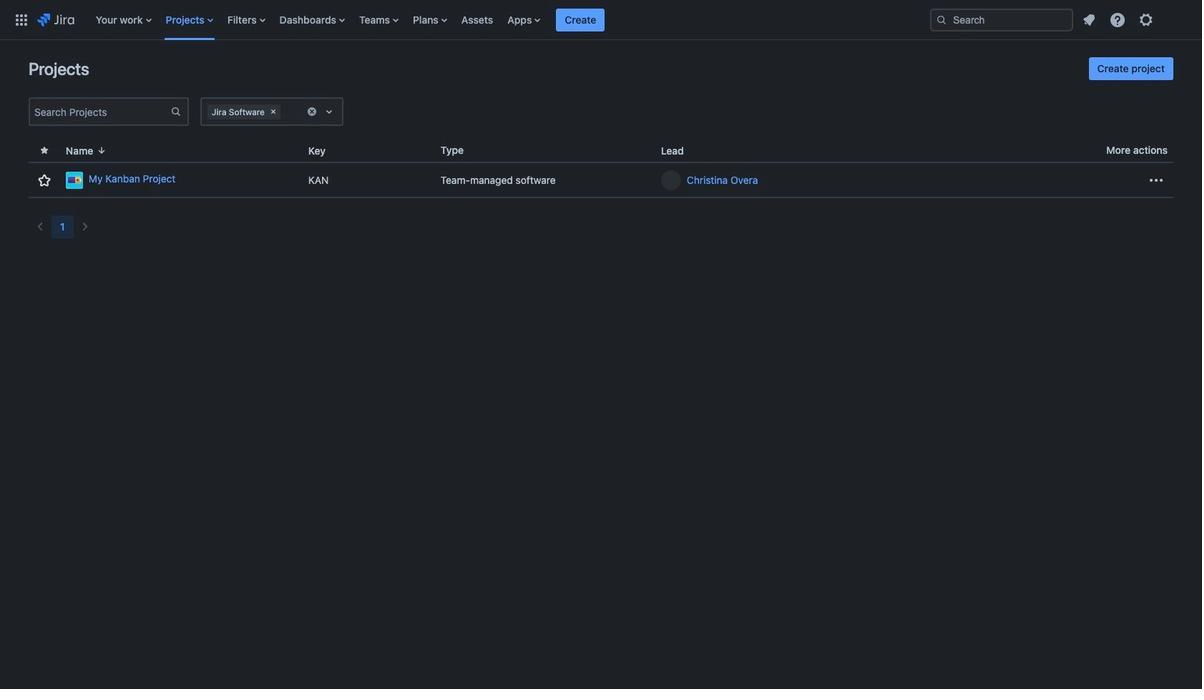 Task type: vqa. For each thing, say whether or not it's contained in the screenshot.
the topmost open 'icon'
no



Task type: locate. For each thing, give the bounding box(es) containing it.
jira image
[[37, 11, 74, 28], [37, 11, 74, 28]]

banner
[[0, 0, 1202, 40]]

clear image
[[268, 106, 279, 117]]

more image
[[1148, 171, 1165, 189]]

appswitcher icon image
[[13, 11, 30, 28]]

1 horizontal spatial list
[[1076, 7, 1194, 33]]

Choose Jira products text field
[[283, 104, 286, 119]]

notifications image
[[1080, 11, 1098, 28]]

group
[[1089, 57, 1173, 80]]

Search Projects text field
[[30, 102, 170, 122]]

list item
[[556, 0, 605, 40]]

next image
[[76, 218, 93, 235]]

clear image
[[306, 106, 318, 117]]

settings image
[[1138, 11, 1155, 28]]

list
[[89, 0, 919, 40], [1076, 7, 1194, 33]]

None search field
[[930, 8, 1073, 31]]



Task type: describe. For each thing, give the bounding box(es) containing it.
primary element
[[9, 0, 919, 40]]

star my kanban project image
[[36, 171, 53, 189]]

0 horizontal spatial list
[[89, 0, 919, 40]]

open image
[[321, 103, 338, 120]]

help image
[[1109, 11, 1126, 28]]

search image
[[936, 14, 947, 25]]

Search field
[[930, 8, 1073, 31]]

previous image
[[31, 218, 49, 235]]



